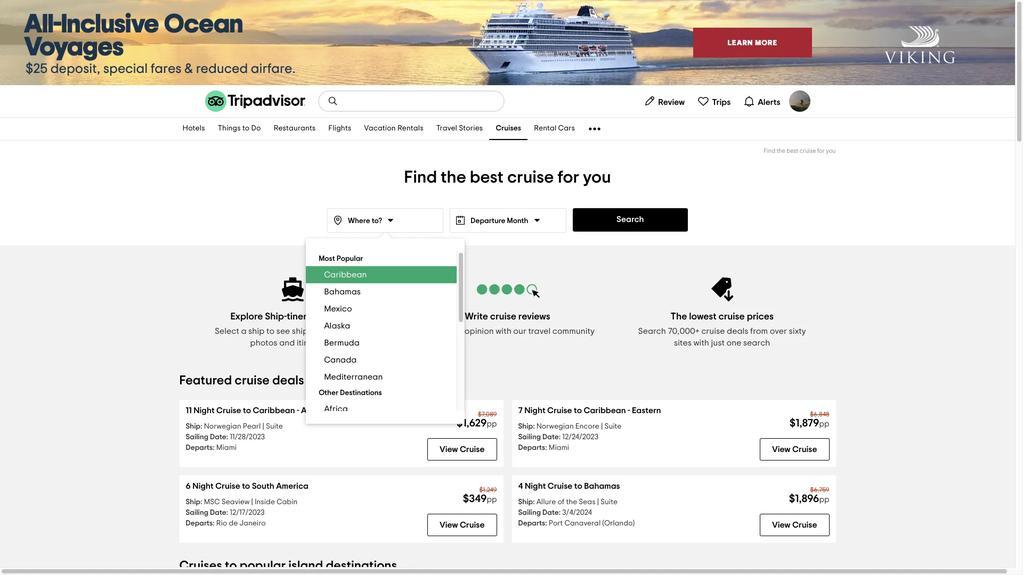 Task type: vqa. For each thing, say whether or not it's contained in the screenshot.


Task type: locate. For each thing, give the bounding box(es) containing it.
month
[[507, 218, 529, 225]]

the down the travel stories link
[[441, 169, 467, 186]]

advertisement region
[[0, 0, 1016, 85]]

a
[[241, 327, 247, 336]]

- left eastern
[[628, 407, 631, 415]]

cruises inside "link"
[[496, 125, 522, 132]]

view for $1,629
[[440, 446, 458, 454]]

| inside ship : msc seaview | inside cabin sailing date: 12/17/2023 departs: rio de janeiro
[[251, 499, 253, 507]]

to inside explore ship‑tinerary™ pages select a ship to see ship details, reviews, photos and itineraries
[[267, 327, 275, 336]]

- for $1,629
[[297, 407, 300, 415]]

find the best cruise for you up departure month
[[404, 169, 611, 186]]

$1,879
[[790, 419, 820, 429]]

1 horizontal spatial find
[[764, 148, 776, 154]]

ship inside ship : norwegian pearl | suite sailing date: 11/28/2023 departs: miami
[[186, 423, 201, 431]]

2 horizontal spatial the
[[777, 148, 786, 154]]

departs: down "11"
[[186, 445, 215, 452]]

date: up rio
[[210, 510, 228, 517]]

destinations
[[340, 390, 382, 397]]

pp inside $6,848 $1,879 pp
[[820, 421, 830, 429]]

| inside ship : allure of the seas | suite sailing date: 3/4/2024 departs: port canaveral (orlando)
[[598, 499, 599, 507]]

1 horizontal spatial for
[[818, 148, 825, 154]]

all
[[301, 407, 311, 415]]

view for $349
[[440, 522, 458, 530]]

1 norwegian from the left
[[204, 423, 241, 431]]

suite for $1,629
[[266, 423, 283, 431]]

sailing down "11"
[[186, 434, 209, 442]]

bahamas
[[324, 288, 361, 296], [585, 483, 621, 491]]

cruises for cruises
[[496, 125, 522, 132]]

pp inside $6,759 $1,896 pp
[[820, 496, 830, 504]]

$6,848
[[811, 412, 830, 418]]

: inside ship : norwegian pearl | suite sailing date: 11/28/2023 departs: miami
[[201, 423, 202, 431]]

pp down $7,089
[[487, 421, 497, 429]]

bahamas up seas
[[585, 483, 621, 491]]

miami inside ship : norwegian pearl | suite sailing date: 11/28/2023 departs: miami
[[216, 445, 237, 452]]

rentals
[[398, 125, 424, 132]]

select
[[215, 327, 239, 336]]

find
[[764, 148, 776, 154], [404, 169, 437, 186]]

to?
[[372, 218, 382, 225]]

1 horizontal spatial deals
[[727, 327, 749, 336]]

cruise up our
[[491, 312, 517, 322]]

cruises link
[[490, 118, 528, 140]]

sites
[[675, 339, 692, 348]]

pp
[[487, 421, 497, 429], [820, 421, 830, 429], [487, 496, 497, 504], [820, 496, 830, 504]]

cruise down profile picture
[[800, 148, 817, 154]]

night right 4
[[525, 483, 546, 491]]

ship down ship‑tinerary™
[[292, 327, 308, 336]]

the right the of
[[567, 499, 578, 507]]

for
[[818, 148, 825, 154], [558, 169, 580, 186]]

the
[[777, 148, 786, 154], [441, 169, 467, 186], [567, 499, 578, 507]]

port
[[549, 520, 563, 528]]

caribbean up pearl
[[253, 407, 295, 415]]

0 horizontal spatial -
[[297, 407, 300, 415]]

departure
[[471, 218, 506, 225]]

1 vertical spatial deals
[[273, 375, 304, 388]]

1 vertical spatial find the best cruise for you
[[404, 169, 611, 186]]

bahamas up mexico
[[324, 288, 361, 296]]

0 horizontal spatial cruises
[[179, 560, 222, 573]]

explore
[[231, 312, 263, 322]]

cruise inside write cruise reviews share your opinion with our travel community
[[491, 312, 517, 322]]

deals up one
[[727, 327, 749, 336]]

1 vertical spatial you
[[583, 169, 611, 186]]

1 vertical spatial bahamas
[[585, 483, 621, 491]]

0 horizontal spatial the
[[441, 169, 467, 186]]

the down alerts on the top
[[777, 148, 786, 154]]

caribbean
[[324, 271, 367, 279], [253, 407, 295, 415], [584, 407, 626, 415]]

pp down $1,249
[[487, 496, 497, 504]]

1 horizontal spatial the
[[567, 499, 578, 507]]

date:
[[210, 434, 228, 442], [543, 434, 561, 442], [210, 510, 228, 517], [543, 510, 561, 517]]

- left all
[[297, 407, 300, 415]]

sailing inside ship : msc seaview | inside cabin sailing date: 12/17/2023 departs: rio de janeiro
[[186, 510, 209, 517]]

departure month
[[471, 218, 529, 225]]

to
[[243, 125, 250, 132], [267, 327, 275, 336], [243, 407, 251, 415], [574, 407, 582, 415], [242, 483, 250, 491], [575, 483, 583, 491], [225, 560, 237, 573]]

cabin
[[277, 499, 298, 507]]

featured cruise deals
[[179, 375, 304, 388]]

cruise down $1,629
[[460, 446, 485, 454]]

: inside ship : allure of the seas | suite sailing date: 3/4/2024 departs: port canaveral (orlando)
[[533, 499, 535, 507]]

2 - from the left
[[628, 407, 631, 415]]

0 horizontal spatial you
[[583, 169, 611, 186]]

sailing down "7"
[[519, 434, 541, 442]]

1 horizontal spatial find the best cruise for you
[[764, 148, 836, 154]]

cruise up one
[[719, 312, 745, 322]]

flights
[[329, 125, 352, 132]]

date: up port
[[543, 510, 561, 517]]

view for $1,879
[[773, 446, 791, 454]]

ship
[[186, 423, 201, 431], [519, 423, 533, 431], [186, 499, 201, 507], [519, 499, 533, 507]]

-
[[297, 407, 300, 415], [628, 407, 631, 415]]

view
[[440, 446, 458, 454], [773, 446, 791, 454], [440, 522, 458, 530], [773, 522, 791, 530]]

(orlando)
[[603, 520, 635, 528]]

suite right seas
[[601, 499, 618, 507]]

flights link
[[322, 118, 358, 140]]

ship inside ship : norwegian encore | suite sailing date: 12/24/2023 departs: miami
[[519, 423, 533, 431]]

cruises down rio
[[179, 560, 222, 573]]

1 vertical spatial best
[[470, 169, 504, 186]]

cruises left rental
[[496, 125, 522, 132]]

| for $349
[[251, 499, 253, 507]]

community
[[553, 327, 595, 336]]

cruises to popular island destinations
[[179, 560, 397, 573]]

lowest
[[690, 312, 717, 322]]

miami inside ship : norwegian encore | suite sailing date: 12/24/2023 departs: miami
[[549, 445, 570, 452]]

to up encore
[[574, 407, 582, 415]]

suite inside ship : norwegian encore | suite sailing date: 12/24/2023 departs: miami
[[605, 423, 622, 431]]

0 vertical spatial cruises
[[496, 125, 522, 132]]

you
[[827, 148, 836, 154], [583, 169, 611, 186]]

1 horizontal spatial -
[[628, 407, 631, 415]]

cruise up just
[[702, 327, 726, 336]]

| for $1,629
[[263, 423, 264, 431]]

1 horizontal spatial norwegian
[[537, 423, 574, 431]]

1 vertical spatial the
[[441, 169, 467, 186]]

and
[[279, 339, 295, 348]]

ship : norwegian pearl | suite sailing date: 11/28/2023 departs: miami
[[186, 423, 283, 452]]

with left our
[[496, 327, 512, 336]]

pp inside $1,249 $349 pp
[[487, 496, 497, 504]]

0 vertical spatial search
[[617, 215, 644, 224]]

0 vertical spatial the
[[777, 148, 786, 154]]

alerts link
[[740, 91, 785, 112]]

pp down $6,759
[[820, 496, 830, 504]]

ship inside ship : allure of the seas | suite sailing date: 3/4/2024 departs: port canaveral (orlando)
[[519, 499, 533, 507]]

1 - from the left
[[297, 407, 300, 415]]

night right "11"
[[194, 407, 215, 415]]

1 horizontal spatial miami
[[549, 445, 570, 452]]

date: left 12/24/2023 on the bottom right of page
[[543, 434, 561, 442]]

popular
[[337, 255, 363, 263]]

with inside "the lowest cruise prices search 70,000+ cruise deals from over sixty sites with just one search"
[[694, 339, 710, 348]]

| inside ship : norwegian pearl | suite sailing date: 11/28/2023 departs: miami
[[263, 423, 264, 431]]

departs:
[[186, 445, 215, 452], [519, 445, 547, 452], [186, 520, 215, 528], [519, 520, 547, 528]]

deals inside "the lowest cruise prices search 70,000+ cruise deals from over sixty sites with just one search"
[[727, 327, 749, 336]]

mediterranean
[[324, 373, 383, 382]]

norwegian inside ship : norwegian encore | suite sailing date: 12/24/2023 departs: miami
[[537, 423, 574, 431]]

cruise up the of
[[548, 483, 573, 491]]

with left just
[[694, 339, 710, 348]]

1 vertical spatial with
[[694, 339, 710, 348]]

ship down "11"
[[186, 423, 201, 431]]

allure
[[537, 499, 556, 507]]

sailing down allure
[[519, 510, 541, 517]]

ship down 6
[[186, 499, 201, 507]]

suite
[[266, 423, 283, 431], [605, 423, 622, 431], [601, 499, 618, 507]]

from
[[751, 327, 769, 336]]

the lowest cruise prices search 70,000+ cruise deals from over sixty sites with just one search
[[639, 312, 807, 348]]

view cruise
[[440, 446, 485, 454], [773, 446, 818, 454], [440, 522, 485, 530], [773, 522, 818, 530]]

1 horizontal spatial ship
[[292, 327, 308, 336]]

| up 12/17/2023
[[251, 499, 253, 507]]

caribbean for $1,629
[[253, 407, 295, 415]]

1 horizontal spatial you
[[827, 148, 836, 154]]

caribbean up encore
[[584, 407, 626, 415]]

vacation rentals
[[364, 125, 424, 132]]

view cruise down the $349
[[440, 522, 485, 530]]

1 vertical spatial for
[[558, 169, 580, 186]]

| right seas
[[598, 499, 599, 507]]

0 horizontal spatial find the best cruise for you
[[404, 169, 611, 186]]

1 horizontal spatial cruises
[[496, 125, 522, 132]]

canada
[[324, 356, 357, 365]]

rental cars
[[534, 125, 575, 132]]

cruise up seaview
[[216, 483, 240, 491]]

1 horizontal spatial with
[[694, 339, 710, 348]]

find the best cruise for you
[[764, 148, 836, 154], [404, 169, 611, 186]]

pp for $1,629
[[487, 421, 497, 429]]

find the best cruise for you down profile picture
[[764, 148, 836, 154]]

norwegian inside ship : norwegian pearl | suite sailing date: 11/28/2023 departs: miami
[[204, 423, 241, 431]]

deals up all
[[273, 375, 304, 388]]

0 vertical spatial for
[[818, 148, 825, 154]]

inside
[[255, 499, 275, 507]]

ship : norwegian encore | suite sailing date: 12/24/2023 departs: miami
[[519, 423, 622, 452]]

| right pearl
[[263, 423, 264, 431]]

cruise up ship : norwegian encore | suite sailing date: 12/24/2023 departs: miami
[[548, 407, 573, 415]]

0 horizontal spatial bahamas
[[324, 288, 361, 296]]

details,
[[310, 327, 339, 336]]

find down alerts on the top
[[764, 148, 776, 154]]

ship down 4
[[519, 499, 533, 507]]

departs: inside ship : msc seaview | inside cabin sailing date: 12/17/2023 departs: rio de janeiro
[[186, 520, 215, 528]]

to up seas
[[575, 483, 583, 491]]

suite right pearl
[[266, 423, 283, 431]]

2 ship from the left
[[292, 327, 308, 336]]

restaurants
[[274, 125, 316, 132]]

pp inside $7,089 $1,629 pp
[[487, 421, 497, 429]]

2 norwegian from the left
[[537, 423, 574, 431]]

0 horizontal spatial ship
[[249, 327, 265, 336]]

pages
[[329, 312, 356, 322]]

ship inside ship : msc seaview | inside cabin sailing date: 12/17/2023 departs: rio de janeiro
[[186, 499, 201, 507]]

caribbean down the 'popular'
[[324, 271, 367, 279]]

find down rentals
[[404, 169, 437, 186]]

sailing inside ship : allure of the seas | suite sailing date: 3/4/2024 departs: port canaveral (orlando)
[[519, 510, 541, 517]]

suite inside ship : allure of the seas | suite sailing date: 3/4/2024 departs: port canaveral (orlando)
[[601, 499, 618, 507]]

stories
[[459, 125, 483, 132]]

1 vertical spatial cruises
[[179, 560, 222, 573]]

the inside ship : allure of the seas | suite sailing date: 3/4/2024 departs: port canaveral (orlando)
[[567, 499, 578, 507]]

: for $1,896
[[533, 499, 535, 507]]

: inside ship : norwegian encore | suite sailing date: 12/24/2023 departs: miami
[[533, 423, 535, 431]]

ship for $1,629
[[186, 423, 201, 431]]

norwegian up the 11/28/2023 on the bottom
[[204, 423, 241, 431]]

view cruise down $1,629
[[440, 446, 485, 454]]

sailing
[[186, 434, 209, 442], [519, 434, 541, 442], [186, 510, 209, 517], [519, 510, 541, 517]]

miami for $1,879
[[549, 445, 570, 452]]

0 vertical spatial bahamas
[[324, 288, 361, 296]]

1 miami from the left
[[216, 445, 237, 452]]

miami down 12/24/2023 on the bottom right of page
[[549, 445, 570, 452]]

to left see
[[267, 327, 275, 336]]

None search field
[[319, 92, 504, 111]]

ship
[[249, 327, 265, 336], [292, 327, 308, 336]]

night right "7"
[[525, 407, 546, 415]]

pp down $6,848 at right
[[820, 421, 830, 429]]

| right encore
[[602, 423, 603, 431]]

departs: left port
[[519, 520, 547, 528]]

america
[[276, 483, 309, 491]]

miami down the 11/28/2023 on the bottom
[[216, 445, 237, 452]]

explore ship‑tinerary™ pages select a ship to see ship details, reviews, photos and itineraries
[[215, 312, 372, 348]]

0 horizontal spatial norwegian
[[204, 423, 241, 431]]

suite inside ship : norwegian pearl | suite sailing date: 11/28/2023 departs: miami
[[266, 423, 283, 431]]

view cruise down $1,896
[[773, 522, 818, 530]]

0 vertical spatial best
[[787, 148, 799, 154]]

70,000+
[[668, 327, 700, 336]]

ship right a
[[249, 327, 265, 336]]

departs: inside ship : allure of the seas | suite sailing date: 3/4/2024 departs: port canaveral (orlando)
[[519, 520, 547, 528]]

ship down "7"
[[519, 423, 533, 431]]

restaurants link
[[268, 118, 322, 140]]

0 horizontal spatial find
[[404, 169, 437, 186]]

best up departure
[[470, 169, 504, 186]]

date: left the 11/28/2023 on the bottom
[[210, 434, 228, 442]]

night for $349
[[193, 483, 214, 491]]

12/24/2023
[[563, 434, 599, 442]]

1 vertical spatial search
[[639, 327, 667, 336]]

: for $1,879
[[533, 423, 535, 431]]

0 horizontal spatial with
[[496, 327, 512, 336]]

hotels
[[183, 125, 205, 132]]

| inside ship : norwegian encore | suite sailing date: 12/24/2023 departs: miami
[[602, 423, 603, 431]]

0 horizontal spatial miami
[[216, 445, 237, 452]]

$1,896
[[790, 494, 820, 505]]

$6,759 $1,896 pp
[[790, 487, 830, 505]]

de
[[229, 520, 238, 528]]

the
[[671, 312, 688, 322]]

night right 6
[[193, 483, 214, 491]]

norwegian up 12/24/2023 on the bottom right of page
[[537, 423, 574, 431]]

0 horizontal spatial deals
[[273, 375, 304, 388]]

0 vertical spatial with
[[496, 327, 512, 336]]

departs: down "7"
[[519, 445, 547, 452]]

sailing down msc at the bottom left of the page
[[186, 510, 209, 517]]

2 vertical spatial the
[[567, 499, 578, 507]]

: inside ship : msc seaview | inside cabin sailing date: 12/17/2023 departs: rio de janeiro
[[201, 499, 202, 507]]

0 horizontal spatial for
[[558, 169, 580, 186]]

view cruise down $1,879 at right bottom
[[773, 446, 818, 454]]

suite right encore
[[605, 423, 622, 431]]

0 horizontal spatial caribbean
[[253, 407, 295, 415]]

review link
[[640, 91, 690, 112]]

msc
[[204, 499, 220, 507]]

2 miami from the left
[[549, 445, 570, 452]]

departs: left rio
[[186, 520, 215, 528]]

best down profile picture
[[787, 148, 799, 154]]

2 horizontal spatial caribbean
[[584, 407, 626, 415]]

seaview
[[222, 499, 250, 507]]

view for $1,896
[[773, 522, 791, 530]]

to left do
[[243, 125, 250, 132]]

search
[[744, 339, 771, 348]]

0 vertical spatial find
[[764, 148, 776, 154]]

0 vertical spatial deals
[[727, 327, 749, 336]]



Task type: describe. For each thing, give the bounding box(es) containing it.
date: inside ship : msc seaview | inside cabin sailing date: 12/17/2023 departs: rio de janeiro
[[210, 510, 228, 517]]

things to do link
[[212, 118, 268, 140]]

to left popular
[[225, 560, 237, 573]]

most popular
[[319, 255, 363, 263]]

other destinations
[[319, 390, 382, 397]]

your
[[446, 327, 463, 336]]

most
[[319, 255, 335, 263]]

seas
[[579, 499, 596, 507]]

$1,249
[[480, 487, 497, 494]]

share
[[421, 327, 444, 336]]

pp for $349
[[487, 496, 497, 504]]

: for $349
[[201, 499, 202, 507]]

trips link
[[694, 91, 735, 112]]

1 horizontal spatial caribbean
[[324, 271, 367, 279]]

tripadvisor image
[[205, 91, 305, 112]]

mexico
[[324, 305, 352, 314]]

just
[[712, 339, 725, 348]]

prices
[[747, 312, 774, 322]]

see
[[277, 327, 290, 336]]

reviews,
[[341, 327, 372, 336]]

norwegian for $1,629
[[204, 423, 241, 431]]

miami for $1,629
[[216, 445, 237, 452]]

1 horizontal spatial best
[[787, 148, 799, 154]]

12/17/2023
[[230, 510, 265, 517]]

trips
[[713, 98, 731, 106]]

cruise down the $349
[[460, 522, 485, 530]]

pp for $1,896
[[820, 496, 830, 504]]

cruises for cruises to popular island destinations
[[179, 560, 222, 573]]

departs: inside ship : norwegian pearl | suite sailing date: 11/28/2023 departs: miami
[[186, 445, 215, 452]]

search image
[[328, 96, 338, 107]]

itineraries
[[297, 339, 336, 348]]

ship : msc seaview | inside cabin sailing date: 12/17/2023 departs: rio de janeiro
[[186, 499, 298, 528]]

rental
[[534, 125, 557, 132]]

photos
[[250, 339, 278, 348]]

1 horizontal spatial bahamas
[[585, 483, 621, 491]]

canaveral
[[565, 520, 601, 528]]

6 night cruise to south america
[[186, 483, 309, 491]]

date: inside ship : norwegian pearl | suite sailing date: 11/28/2023 departs: miami
[[210, 434, 228, 442]]

cars
[[559, 125, 575, 132]]

featured
[[179, 375, 232, 388]]

over
[[770, 327, 788, 336]]

ship for $349
[[186, 499, 201, 507]]

date: inside ship : norwegian encore | suite sailing date: 12/24/2023 departs: miami
[[543, 434, 561, 442]]

popular
[[240, 560, 286, 573]]

6
[[186, 483, 191, 491]]

$1,629
[[457, 419, 487, 429]]

1 vertical spatial find
[[404, 169, 437, 186]]

date: inside ship : allure of the seas | suite sailing date: 3/4/2024 departs: port canaveral (orlando)
[[543, 510, 561, 517]]

departs: inside ship : norwegian encore | suite sailing date: 12/24/2023 departs: miami
[[519, 445, 547, 452]]

view cruise for $1,879
[[773, 446, 818, 454]]

0 vertical spatial find the best cruise for you
[[764, 148, 836, 154]]

sixty
[[790, 327, 807, 336]]

travel stories
[[437, 125, 483, 132]]

caribbean for $1,879
[[584, 407, 626, 415]]

alerts
[[758, 98, 781, 106]]

view cruise for $1,629
[[440, 446, 485, 454]]

with inside write cruise reviews share your opinion with our travel community
[[496, 327, 512, 336]]

destinations
[[326, 560, 397, 573]]

search inside "the lowest cruise prices search 70,000+ cruise deals from over sixty sites with just one search"
[[639, 327, 667, 336]]

cruise up the month
[[508, 169, 554, 186]]

hotels link
[[176, 118, 212, 140]]

our
[[514, 327, 527, 336]]

rio
[[216, 520, 227, 528]]

bermuda
[[324, 339, 360, 348]]

rental cars link
[[528, 118, 582, 140]]

| for $1,879
[[602, 423, 603, 431]]

opinion
[[465, 327, 494, 336]]

profile picture image
[[789, 91, 811, 112]]

travel
[[529, 327, 551, 336]]

sailing inside ship : norwegian encore | suite sailing date: 12/24/2023 departs: miami
[[519, 434, 541, 442]]

7
[[519, 407, 523, 415]]

pp for $1,879
[[820, 421, 830, 429]]

to up pearl
[[243, 407, 251, 415]]

write cruise reviews share your opinion with our travel community
[[421, 312, 595, 336]]

night for $1,629
[[194, 407, 215, 415]]

reviews
[[519, 312, 551, 322]]

11 night cruise to caribbean - all
[[186, 407, 311, 415]]

11/28/2023
[[230, 434, 265, 442]]

alaska
[[324, 322, 350, 331]]

to left south
[[242, 483, 250, 491]]

night for $1,896
[[525, 483, 546, 491]]

1 ship from the left
[[249, 327, 265, 336]]

sailing inside ship : norwegian pearl | suite sailing date: 11/28/2023 departs: miami
[[186, 434, 209, 442]]

do
[[251, 125, 261, 132]]

0 horizontal spatial best
[[470, 169, 504, 186]]

$1,249 $349 pp
[[463, 487, 497, 505]]

view cruise for $349
[[440, 522, 485, 530]]

view cruise for $1,896
[[773, 522, 818, 530]]

eastern
[[632, 407, 662, 415]]

cruise up 11 night cruise to caribbean - all
[[235, 375, 270, 388]]

things to do
[[218, 125, 261, 132]]

ship for $1,896
[[519, 499, 533, 507]]

review
[[659, 98, 685, 106]]

4
[[519, 483, 523, 491]]

0 vertical spatial you
[[827, 148, 836, 154]]

- for $1,879
[[628, 407, 631, 415]]

suite for $1,879
[[605, 423, 622, 431]]

4 night cruise to bahamas
[[519, 483, 621, 491]]

africa
[[324, 405, 348, 414]]

cruise down $1,896
[[793, 522, 818, 530]]

night for $1,879
[[525, 407, 546, 415]]

$7,089
[[478, 412, 497, 418]]

cruise down $1,879 at right bottom
[[793, 446, 818, 454]]

travel
[[437, 125, 458, 132]]

south
[[252, 483, 274, 491]]

janeiro
[[240, 520, 266, 528]]

$7,089 $1,629 pp
[[457, 412, 497, 429]]

vacation
[[364, 125, 396, 132]]

cruise up ship : norwegian pearl | suite sailing date: 11/28/2023 departs: miami
[[217, 407, 241, 415]]

7 night cruise to caribbean - eastern
[[519, 407, 662, 415]]

ship for $1,879
[[519, 423, 533, 431]]

island
[[289, 560, 323, 573]]

11
[[186, 407, 192, 415]]

: for $1,629
[[201, 423, 202, 431]]

encore
[[576, 423, 600, 431]]

$6,848 $1,879 pp
[[790, 412, 830, 429]]

norwegian for $1,879
[[537, 423, 574, 431]]

$6,759
[[811, 487, 830, 494]]

ship : allure of the seas | suite sailing date: 3/4/2024 departs: port canaveral (orlando)
[[519, 499, 635, 528]]



